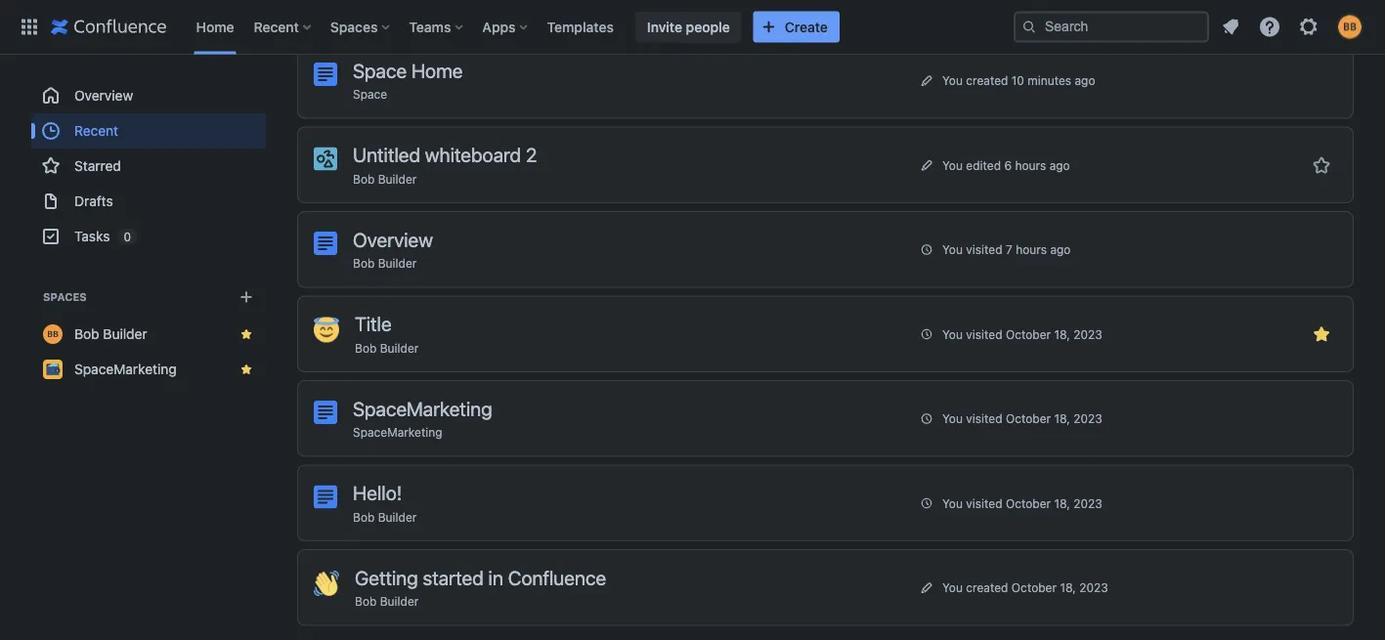 Task type: vqa. For each thing, say whether or not it's contained in the screenshot.


Task type: describe. For each thing, give the bounding box(es) containing it.
star image
[[1310, 154, 1333, 177]]

unstar image
[[1310, 323, 1333, 346]]

6
[[1004, 159, 1012, 172]]

untitled whiteboard 2 bob builder
[[353, 144, 537, 186]]

spacemarketing for spacemarketing spacemarketing
[[353, 397, 492, 420]]

getting
[[355, 566, 418, 589]]

appswitcher icon image
[[18, 15, 41, 39]]

home inside space home space
[[411, 59, 463, 82]]

you for overview
[[942, 243, 963, 257]]

visited for hello!
[[966, 497, 1002, 510]]

you for getting started in confluence
[[942, 581, 963, 595]]

bob builder link for title
[[355, 342, 419, 355]]

group containing overview
[[31, 78, 266, 254]]

you visited october 18, 2023 for spacemarketing
[[942, 412, 1102, 426]]

create button
[[753, 11, 839, 43]]

invite people button
[[635, 11, 742, 43]]

overview for overview bob builder
[[353, 228, 433, 251]]

2023 for spacemarketing
[[1074, 412, 1102, 426]]

18, for getting started in confluence
[[1060, 581, 1076, 595]]

builder inside the hello! bob builder
[[378, 511, 417, 524]]

edited
[[966, 159, 1001, 172]]

builder inside overview bob builder
[[378, 257, 417, 271]]

created for space home
[[966, 74, 1008, 88]]

you created october 18, 2023
[[942, 581, 1108, 595]]

unstar this space image for bob builder
[[238, 326, 254, 342]]

october for spacemarketing
[[1006, 412, 1051, 426]]

october for getting started in confluence
[[1011, 581, 1057, 595]]

you created 10 minutes ago
[[942, 74, 1095, 88]]

Search field
[[1014, 11, 1209, 43]]

builder down '0'
[[103, 326, 147, 342]]

bob inside title bob builder
[[355, 342, 377, 355]]

you visited october 18, 2023 for hello!
[[942, 497, 1102, 510]]

title bob builder
[[355, 313, 419, 355]]

bob builder link for overview
[[353, 257, 417, 271]]

you for title
[[942, 328, 963, 341]]

bob inside "untitled whiteboard 2 bob builder"
[[353, 173, 375, 186]]

1 vertical spatial spaces
[[43, 291, 87, 303]]

whiteboard
[[425, 144, 521, 167]]

ago for untitled whiteboard 2
[[1049, 159, 1070, 172]]

space home space
[[353, 59, 463, 102]]

spacemarketing inside spacemarketing spacemarketing
[[353, 426, 442, 440]]

bob inside overview bob builder
[[353, 257, 375, 271]]

drafts
[[74, 193, 113, 209]]

recent inside "recent" link
[[74, 123, 118, 139]]

recent button
[[248, 11, 318, 43]]

visited for overview
[[966, 243, 1002, 257]]

2023 for getting started in confluence
[[1079, 581, 1108, 595]]

october for hello!
[[1006, 497, 1051, 510]]

tasks
[[74, 228, 110, 244]]

2023 for hello!
[[1074, 497, 1102, 510]]

apps
[[482, 19, 516, 35]]

spacemarketing for spacemarketing
[[74, 361, 177, 377]]

18, for spacemarketing
[[1054, 412, 1070, 426]]

confluence
[[508, 566, 606, 589]]

in
[[488, 566, 503, 589]]

october for title
[[1006, 328, 1051, 341]]

visited for spacemarketing
[[966, 412, 1002, 426]]

title
[[355, 313, 392, 336]]

banner containing home
[[0, 0, 1385, 55]]

you for untitled whiteboard 2
[[942, 159, 963, 172]]

space link
[[353, 88, 387, 102]]

minutes
[[1028, 74, 1071, 88]]

:innocent: image
[[314, 318, 339, 343]]

settings icon image
[[1297, 15, 1321, 39]]

18, for title
[[1054, 328, 1070, 341]]

hello!
[[353, 482, 402, 505]]

overview link
[[31, 78, 266, 113]]

recent link
[[31, 113, 266, 149]]

builder inside title bob builder
[[380, 342, 419, 355]]

teams button
[[403, 11, 471, 43]]

created for getting started in confluence
[[966, 581, 1008, 595]]

page image for spacemarketing
[[314, 401, 337, 425]]

people
[[686, 19, 730, 35]]



Task type: locate. For each thing, give the bounding box(es) containing it.
0 vertical spatial recent
[[254, 19, 299, 35]]

bob builder link
[[353, 173, 417, 186], [353, 257, 417, 271], [31, 317, 266, 352], [355, 342, 419, 355], [353, 511, 417, 524], [355, 595, 419, 609]]

ago right 7
[[1050, 243, 1071, 257]]

0 vertical spatial hours
[[1015, 159, 1046, 172]]

2 you from the top
[[942, 159, 963, 172]]

3 you from the top
[[942, 243, 963, 257]]

2023 for title
[[1074, 328, 1102, 341]]

overview inside overview link
[[74, 87, 133, 104]]

1 vertical spatial home
[[411, 59, 463, 82]]

page image down spaces popup button
[[314, 63, 337, 87]]

1 unstar this space image from the top
[[238, 326, 254, 342]]

created
[[966, 74, 1008, 88], [966, 581, 1008, 595]]

help icon image
[[1258, 15, 1281, 39]]

templates
[[547, 19, 614, 35]]

1 vertical spatial ago
[[1049, 159, 1070, 172]]

starred
[[74, 158, 121, 174]]

hours for overview
[[1016, 243, 1047, 257]]

unstar this space image
[[238, 326, 254, 342], [238, 362, 254, 377]]

space up space link
[[353, 59, 407, 82]]

10
[[1011, 74, 1024, 88]]

1 you from the top
[[942, 74, 963, 88]]

2 visited from the top
[[966, 328, 1002, 341]]

you
[[942, 74, 963, 88], [942, 159, 963, 172], [942, 243, 963, 257], [942, 328, 963, 341], [942, 412, 963, 426], [942, 497, 963, 510], [942, 581, 963, 595]]

spacemarketing spacemarketing
[[353, 397, 492, 440]]

page image
[[314, 486, 337, 509]]

1 horizontal spatial recent
[[254, 19, 299, 35]]

tab list
[[489, 0, 770, 11]]

hello! bob builder
[[353, 482, 417, 524]]

18, for hello!
[[1054, 497, 1070, 510]]

home down teams dropdown button at left top
[[411, 59, 463, 82]]

bob builder link for untitled
[[353, 173, 417, 186]]

1 space from the top
[[353, 59, 407, 82]]

0 vertical spatial home
[[196, 19, 234, 35]]

0 horizontal spatial overview
[[74, 87, 133, 104]]

2 vertical spatial spacemarketing
[[353, 426, 442, 440]]

page image
[[314, 63, 337, 87], [314, 232, 337, 256], [314, 401, 337, 425]]

1 vertical spatial you visited october 18, 2023
[[942, 412, 1102, 426]]

recent inside recent popup button
[[254, 19, 299, 35]]

spacemarketing down bob builder
[[74, 361, 177, 377]]

invite
[[647, 19, 682, 35]]

search image
[[1021, 19, 1037, 35]]

apps button
[[476, 11, 535, 43]]

visited
[[966, 243, 1002, 257], [966, 328, 1002, 341], [966, 412, 1002, 426], [966, 497, 1002, 510]]

you for space home
[[942, 74, 963, 88]]

2 vertical spatial ago
[[1050, 243, 1071, 257]]

overview up "recent" link
[[74, 87, 133, 104]]

ago for space home
[[1075, 74, 1095, 88]]

1 vertical spatial created
[[966, 581, 1008, 595]]

1 vertical spatial hours
[[1016, 243, 1047, 257]]

spaces inside popup button
[[330, 19, 378, 35]]

2 space from the top
[[353, 88, 387, 102]]

banner
[[0, 0, 1385, 55]]

0 horizontal spatial recent
[[74, 123, 118, 139]]

2023
[[1074, 328, 1102, 341], [1074, 412, 1102, 426], [1074, 497, 1102, 510], [1079, 581, 1108, 595]]

3 visited from the top
[[966, 412, 1002, 426]]

4 you from the top
[[942, 328, 963, 341]]

drafts link
[[31, 184, 266, 219]]

recent right home link on the top of the page
[[254, 19, 299, 35]]

2 vertical spatial you visited october 18, 2023
[[942, 497, 1102, 510]]

0 vertical spatial created
[[966, 74, 1008, 88]]

ago
[[1075, 74, 1095, 88], [1049, 159, 1070, 172], [1050, 243, 1071, 257]]

home
[[196, 19, 234, 35], [411, 59, 463, 82]]

3 page image from the top
[[314, 401, 337, 425]]

unstar this space image for spacemarketing
[[238, 362, 254, 377]]

1 vertical spatial page image
[[314, 232, 337, 256]]

overview bob builder
[[353, 228, 433, 271]]

0 vertical spatial spaces
[[330, 19, 378, 35]]

bob builder link for hello!
[[353, 511, 417, 524]]

overview
[[74, 87, 133, 104], [353, 228, 433, 251]]

group
[[31, 78, 266, 254]]

builder inside getting started in confluence bob builder
[[380, 595, 419, 609]]

1 vertical spatial unstar this space image
[[238, 362, 254, 377]]

home left recent popup button
[[196, 19, 234, 35]]

builder down hello!
[[378, 511, 417, 524]]

spaces button
[[324, 11, 397, 43]]

3 you visited october 18, 2023 from the top
[[942, 497, 1102, 510]]

builder
[[378, 173, 417, 186], [378, 257, 417, 271], [103, 326, 147, 342], [380, 342, 419, 355], [378, 511, 417, 524], [380, 595, 419, 609]]

0 vertical spatial spacemarketing link
[[31, 352, 266, 387]]

2 created from the top
[[966, 581, 1008, 595]]

spaces up bob builder
[[43, 291, 87, 303]]

recent up "starred"
[[74, 123, 118, 139]]

0 horizontal spatial spacemarketing link
[[31, 352, 266, 387]]

untitled
[[353, 144, 420, 167]]

spacemarketing link down bob builder
[[31, 352, 266, 387]]

visited for title
[[966, 328, 1002, 341]]

1 vertical spatial spacemarketing
[[353, 397, 492, 420]]

page image down :innocent: icon
[[314, 401, 337, 425]]

bob builder link for getting
[[355, 595, 419, 609]]

space up untitled on the top of the page
[[353, 88, 387, 102]]

2 you visited october 18, 2023 from the top
[[942, 412, 1102, 426]]

home inside global element
[[196, 19, 234, 35]]

1 vertical spatial spacemarketing link
[[353, 426, 442, 440]]

create a space image
[[235, 285, 258, 309]]

invite people
[[647, 19, 730, 35]]

hours
[[1015, 159, 1046, 172], [1016, 243, 1047, 257]]

0 vertical spatial space
[[353, 59, 407, 82]]

home link
[[190, 11, 240, 43]]

you edited 6 hours ago
[[942, 159, 1070, 172]]

recent
[[254, 19, 299, 35], [74, 123, 118, 139]]

overview for overview
[[74, 87, 133, 104]]

you for spacemarketing
[[942, 412, 963, 426]]

1 visited from the top
[[966, 243, 1002, 257]]

spacemarketing link up hello!
[[353, 426, 442, 440]]

space
[[353, 59, 407, 82], [353, 88, 387, 102]]

1 horizontal spatial spaces
[[330, 19, 378, 35]]

:innocent: image
[[314, 318, 339, 343]]

2 vertical spatial page image
[[314, 401, 337, 425]]

spaces up space link
[[330, 19, 378, 35]]

spacemarketing down title bob builder at the left of the page
[[353, 397, 492, 420]]

templates link
[[541, 11, 620, 43]]

0 vertical spatial you visited october 18, 2023
[[942, 328, 1102, 341]]

ago right minutes
[[1075, 74, 1095, 88]]

0 vertical spatial page image
[[314, 63, 337, 87]]

2
[[526, 144, 537, 167]]

7 you from the top
[[942, 581, 963, 595]]

bob builder
[[74, 326, 147, 342]]

1 page image from the top
[[314, 63, 337, 87]]

1 horizontal spatial spacemarketing link
[[353, 426, 442, 440]]

confluence image
[[51, 15, 167, 39], [51, 15, 167, 39]]

2 unstar this space image from the top
[[238, 362, 254, 377]]

1 horizontal spatial overview
[[353, 228, 433, 251]]

1 vertical spatial space
[[353, 88, 387, 102]]

spacemarketing
[[74, 361, 177, 377], [353, 397, 492, 420], [353, 426, 442, 440]]

0
[[124, 230, 131, 243]]

1 you visited october 18, 2023 from the top
[[942, 328, 1102, 341]]

spacemarketing link
[[31, 352, 266, 387], [353, 426, 442, 440]]

0 vertical spatial overview
[[74, 87, 133, 104]]

0 vertical spatial ago
[[1075, 74, 1095, 88]]

1 horizontal spatial home
[[411, 59, 463, 82]]

whiteboard image
[[314, 148, 337, 171]]

spacemarketing up hello!
[[353, 426, 442, 440]]

hours right the 6 at the right
[[1015, 159, 1046, 172]]

builder up 'title'
[[378, 257, 417, 271]]

page image for space
[[314, 63, 337, 87]]

create
[[785, 19, 828, 35]]

page image left overview bob builder
[[314, 232, 337, 256]]

builder down untitled on the top of the page
[[378, 173, 417, 186]]

0 horizontal spatial home
[[196, 19, 234, 35]]

spaces
[[330, 19, 378, 35], [43, 291, 87, 303]]

bob inside getting started in confluence bob builder
[[355, 595, 377, 609]]

1 vertical spatial overview
[[353, 228, 433, 251]]

18,
[[1054, 328, 1070, 341], [1054, 412, 1070, 426], [1054, 497, 1070, 510], [1060, 581, 1076, 595]]

bob
[[353, 173, 375, 186], [353, 257, 375, 271], [74, 326, 99, 342], [355, 342, 377, 355], [353, 511, 375, 524], [355, 595, 377, 609]]

you visited october 18, 2023
[[942, 328, 1102, 341], [942, 412, 1102, 426], [942, 497, 1102, 510]]

0 vertical spatial unstar this space image
[[238, 326, 254, 342]]

you for hello!
[[942, 497, 963, 510]]

you visited 7 hours ago
[[942, 243, 1071, 257]]

you visited october 18, 2023 for title
[[942, 328, 1102, 341]]

0 horizontal spatial spaces
[[43, 291, 87, 303]]

teams
[[409, 19, 451, 35]]

1 vertical spatial recent
[[74, 123, 118, 139]]

page image for overview
[[314, 232, 337, 256]]

2 page image from the top
[[314, 232, 337, 256]]

0 vertical spatial spacemarketing
[[74, 361, 177, 377]]

ago for overview
[[1050, 243, 1071, 257]]

starred link
[[31, 149, 266, 184]]

6 you from the top
[[942, 497, 963, 510]]

overview down untitled on the top of the page
[[353, 228, 433, 251]]

:wave: image
[[314, 571, 339, 597], [314, 571, 339, 597]]

builder inside "untitled whiteboard 2 bob builder"
[[378, 173, 417, 186]]

global element
[[12, 0, 1014, 54]]

getting started in confluence bob builder
[[355, 566, 606, 609]]

notification icon image
[[1219, 15, 1242, 39]]

bob inside the hello! bob builder
[[353, 511, 375, 524]]

hours right 7
[[1016, 243, 1047, 257]]

7
[[1006, 243, 1012, 257]]

5 you from the top
[[942, 412, 963, 426]]

hours for untitled whiteboard 2
[[1015, 159, 1046, 172]]

ago right the 6 at the right
[[1049, 159, 1070, 172]]

october
[[1006, 328, 1051, 341], [1006, 412, 1051, 426], [1006, 497, 1051, 510], [1011, 581, 1057, 595]]

1 created from the top
[[966, 74, 1008, 88]]

builder down getting
[[380, 595, 419, 609]]

builder down 'title'
[[380, 342, 419, 355]]

4 visited from the top
[[966, 497, 1002, 510]]

started
[[423, 566, 484, 589]]



